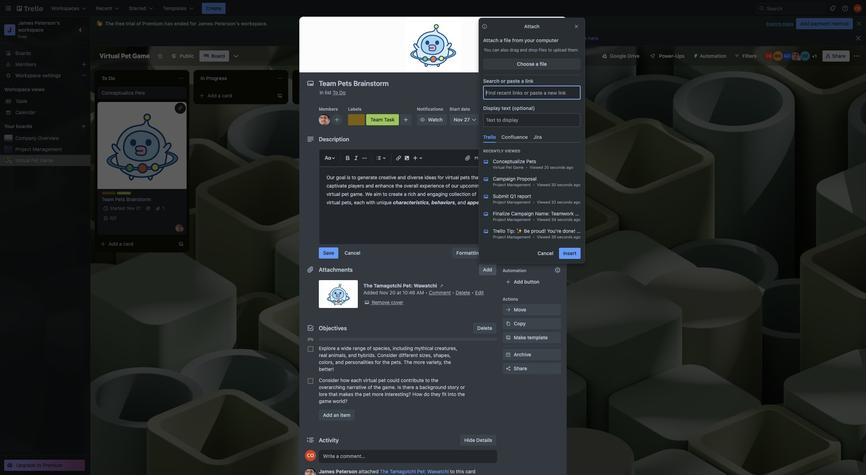 Task type: locate. For each thing, give the bounding box(es) containing it.
pet
[[121, 52, 131, 60], [462, 144, 469, 149], [31, 157, 39, 163], [506, 165, 512, 170]]

sm image inside the watch button
[[419, 116, 426, 123]]

2 vertical spatial christina overa (christinaovera) image
[[305, 450, 316, 462]]

to right files
[[548, 47, 552, 52]]

background
[[420, 385, 447, 390]]

0 vertical spatial trello.card image
[[483, 177, 489, 182]]

1 horizontal spatial more
[[414, 359, 425, 365]]

(optional)
[[512, 105, 535, 111]]

sm image inside copy link
[[505, 320, 512, 327]]

viewed up submit q1 report project management • viewed 32 seconds ago
[[537, 183, 551, 187]]

1 horizontal spatial task
[[384, 117, 395, 123]]

ups down project management • viewed 39 seconds ago
[[541, 250, 550, 256]]

nov up remove cover link in the bottom left of the page
[[380, 290, 389, 296]]

0 horizontal spatial members
[[15, 61, 36, 67]]

trello
[[483, 134, 496, 140]]

0 horizontal spatial can
[[456, 35, 464, 41]]

0 vertical spatial create from template… image
[[475, 176, 481, 181]]

game. inside our goal is to generate creative and diverse ideas for virtual pets that will captivate players and enhance the overall experience of our upcoming virtual pet game. we aim to create a rich and engaging collection of virtual pets, each with unique
[[350, 191, 364, 197]]

google inside button
[[610, 53, 627, 59]]

0 vertical spatial is
[[384, 35, 388, 41]]

Write a comment text field
[[319, 450, 497, 463]]

1 horizontal spatial attach
[[525, 23, 540, 29]]

viewed inside 'option'
[[537, 235, 551, 239]]

james for james peterson attached the tamagotchi pet: wawatchi to this card
[[319, 469, 335, 475]]

0 horizontal spatial explore
[[319, 346, 336, 351]]

add payment method button
[[797, 18, 853, 29]]

labels
[[348, 107, 362, 112], [514, 153, 529, 159]]

/
[[113, 216, 114, 221]]

sm image up 'comment' in the bottom of the page
[[438, 283, 445, 289]]

1 vertical spatial virtual pet game
[[15, 157, 53, 163]]

tamagotchi down write a comment text field
[[390, 469, 416, 475]]

board
[[421, 35, 436, 41], [211, 53, 225, 59]]

3 trello.card image from the top
[[483, 229, 489, 234]]

workspace inside banner
[[241, 21, 266, 26]]

tab list
[[481, 131, 584, 143]]

project down "company"
[[15, 146, 31, 152]]

0 horizontal spatial share
[[514, 366, 527, 372]]

sm image for remove cover
[[364, 299, 371, 306]]

task
[[384, 117, 395, 123], [129, 192, 138, 197]]

the right narrative
[[374, 385, 381, 390]]

pet left 'checklist'
[[506, 165, 512, 170]]

sm image for join
[[505, 114, 512, 121]]

edit
[[475, 290, 484, 296]]

1 , from the left
[[429, 200, 430, 206]]

color: bold lime, title: "team task" element up the "started: nov 27"
[[117, 192, 138, 197]]

1 vertical spatial trello.card image
[[483, 211, 489, 217]]

archive link
[[503, 349, 562, 361]]

your boards with 3 items element
[[4, 122, 70, 131]]

None text field
[[316, 77, 545, 90]]

project inside submit q1 report project management • viewed 32 seconds ago
[[493, 200, 506, 204]]

2 horizontal spatial christina overa (christinaovera) image
[[854, 4, 862, 13]]

viewed inside submit q1 report project management • viewed 32 seconds ago
[[537, 200, 551, 204]]

file down files
[[540, 61, 547, 67]]

attach and insert link image
[[465, 155, 472, 162]]

consider up overarching
[[319, 378, 339, 384]]

2 horizontal spatial ups
[[676, 53, 685, 59]]

0 vertical spatial pet:
[[403, 283, 413, 289]]

power-ups
[[660, 53, 685, 59], [503, 226, 526, 232]]

1 horizontal spatial members
[[319, 107, 338, 112]]

1 horizontal spatial is
[[384, 35, 388, 41]]

1 horizontal spatial or
[[501, 78, 506, 84]]

christina overa (christinaovera) image
[[854, 4, 862, 13], [764, 51, 774, 61], [305, 450, 316, 462]]

1 vertical spatial automation
[[503, 268, 527, 273]]

1 horizontal spatial pet:
[[417, 469, 426, 475]]

pet inside virtual pet game link
[[31, 157, 39, 163]]

Board name text field
[[96, 51, 153, 62]]

add a card
[[208, 93, 232, 99], [307, 93, 331, 99], [405, 176, 430, 181], [109, 241, 133, 247]]

james inside james peterson's workspace free
[[18, 20, 33, 26]]

change
[[465, 35, 483, 41]]

is for set
[[384, 35, 388, 41]]

1 vertical spatial labels
[[514, 153, 529, 159]]

to up background in the bottom of the page
[[425, 378, 430, 384]]

personalities
[[345, 359, 374, 365]]

ups left automation button
[[676, 53, 685, 59]]

trello.card image inside conceptualize pets option
[[483, 159, 489, 165]]

explore plans
[[767, 21, 794, 26]]

• inside submit q1 report project management • viewed 32 seconds ago
[[533, 200, 535, 204]]

Explore a wide range of species, including mythical creatures, real animals, and hybrids. Consider different sizes, shapes, colors, and personalities for the pets. The more variety, the better! checkbox
[[308, 347, 314, 352]]

a inside explore a wide range of species, including mythical creatures, real animals, and hybrids. consider different sizes, shapes, colors, and personalities for the pets. the more variety, the better!
[[337, 346, 340, 351]]

1 vertical spatial pets
[[527, 158, 537, 164]]

virtual inside consider how each virtual pet could contribute to the overarching narrative of the game. is there a background story or lore that makes the pet more interesting? how do they fit into the game world?
[[363, 378, 377, 384]]

pet inside conceptualize pets virtual pet game • viewed 20 seconds ago
[[506, 165, 512, 170]]

share for share button to the right
[[833, 53, 846, 59]]

conceptualize pets link
[[102, 90, 183, 96]]

1 vertical spatial share
[[514, 366, 527, 372]]

sm image left make
[[505, 334, 512, 341]]

join
[[514, 114, 524, 120]]

1 vertical spatial board
[[211, 53, 225, 59]]

1 horizontal spatial explore
[[767, 21, 782, 26]]

1 horizontal spatial share
[[833, 53, 846, 59]]

for inside explore a wide range of species, including mythical creatures, real animals, and hybrids. consider different sizes, shapes, colors, and personalities for the pets. the more variety, the better!
[[375, 359, 381, 365]]

27 inside "button"
[[464, 117, 470, 123]]

2 horizontal spatial pets
[[527, 158, 537, 164]]

trello.card image inside finalize campaign name: teamwork dream work ✨ option
[[483, 211, 489, 217]]

sm image right recently on the top right of page
[[505, 153, 512, 160]]

0 vertical spatial explore
[[767, 21, 782, 26]]

1 vertical spatial color: yellow, title: none image
[[102, 192, 116, 195]]

virtual pet game
[[100, 52, 150, 60], [15, 157, 53, 163]]

0 vertical spatial share
[[833, 53, 846, 59]]

each left with
[[354, 200, 365, 206]]

sm image up recently viewed
[[505, 139, 512, 146]]

campaign inside the finalize campaign name: teamwork dream work ✨ project management • viewed 34 seconds ago
[[511, 211, 534, 217]]

1 horizontal spatial at
[[531, 35, 536, 41]]

google drive inside button
[[610, 53, 640, 59]]

1 vertical spatial workspace
[[18, 27, 44, 33]]

viewed down the confluence
[[505, 149, 521, 153]]

explore left plans
[[767, 21, 782, 26]]

method
[[832, 21, 849, 26]]

seconds up teamwork
[[558, 183, 573, 187]]

conceptualize inside conceptualize pets virtual pet game • viewed 20 seconds ago
[[493, 158, 525, 164]]

project down submit
[[493, 200, 506, 204]]

list inside button
[[533, 75, 539, 80]]

upgrade to premium
[[16, 463, 63, 469]]

add a card button for create from template… image
[[196, 90, 274, 101]]

virtual pet game inside virtual pet game "text box"
[[100, 52, 150, 60]]

1 horizontal spatial .
[[484, 200, 485, 206]]

captivate
[[327, 183, 347, 189]]

sm image
[[419, 116, 426, 123], [505, 167, 512, 173], [505, 320, 512, 327], [505, 334, 512, 341], [505, 351, 512, 358]]

0 horizontal spatial google
[[514, 237, 531, 242]]

that inside consider how each virtual pet could contribute to the overarching narrative of the game. is there a background story or lore that makes the pet more interesting? how do they fit into the game world?
[[329, 392, 338, 397]]

fit
[[442, 392, 447, 397]]

the inside explore a wide range of species, including mythical creatures, real animals, and hybrids. consider different sizes, shapes, colors, and personalities for the pets. the more variety, the better!
[[404, 359, 412, 365]]

sm image inside automation button
[[691, 51, 700, 60]]

👋
[[96, 21, 102, 26]]

0 vertical spatial power-ups
[[660, 53, 685, 59]]

james peterson's workspace free
[[18, 20, 61, 39]]

1 horizontal spatial delete
[[478, 325, 493, 331]]

that inside our goal is to generate creative and diverse ideas for virtual pets that will captivate players and enhance the overall experience of our upcoming virtual pet game. we aim to create a rich and engaging collection of virtual pets, each with unique
[[472, 175, 480, 180]]

they
[[431, 392, 441, 397]]

1 vertical spatial pet
[[379, 378, 386, 384]]

0 horizontal spatial workspace
[[18, 27, 44, 33]]

is inside our goal is to generate creative and diverse ideas for virtual pets that will captivate players and enhance the overall experience of our upcoming virtual pet game. we aim to create a rich and engaging collection of virtual pets, each with unique
[[347, 175, 351, 180]]

automation left filters button
[[700, 53, 727, 59]]

watch button
[[417, 114, 447, 125]]

company overview link
[[15, 135, 86, 142]]

wawatchi up am
[[414, 283, 437, 289]]

ago inside 'option'
[[574, 235, 581, 239]]

remove
[[372, 300, 390, 305]]

close popover image
[[574, 24, 580, 29]]

management down custom
[[507, 217, 531, 222]]

team task inside the color: bold lime, title: "team task" element
[[371, 117, 395, 123]]

0 vertical spatial list
[[533, 75, 539, 80]]

the up create
[[396, 183, 403, 189]]

this board is set to public. board admins can change its visibility setting at any time. learn more here
[[357, 35, 599, 41]]

virtual inside securing domain for virtual pet game website
[[446, 144, 460, 149]]

pet down trial
[[121, 52, 131, 60]]

1 trello.card image from the top
[[483, 177, 489, 182]]

search image
[[759, 6, 765, 11]]

0 vertical spatial google drive
[[610, 53, 640, 59]]

1 horizontal spatial google drive
[[610, 53, 640, 59]]

recently viewed list box
[[478, 155, 611, 242]]

consider how each virtual pet could contribute to the overarching narrative of the game. is there a background story or lore that makes the pet more interesting? how do they fit into the game world?
[[319, 378, 465, 404]]

of inside consider how each virtual pet could contribute to the overarching narrative of the game. is there a background story or lore that makes the pet more interesting? how do they fit into the game world?
[[368, 385, 373, 390]]

sm image left archive
[[505, 351, 512, 358]]

ago inside the finalize campaign name: teamwork dream work ✨ project management • viewed 34 seconds ago
[[574, 217, 581, 222]]

color: yellow, title: none image up started:
[[102, 192, 116, 195]]

pet inside virtual pet game "text box"
[[121, 52, 131, 60]]

goal
[[336, 175, 346, 180]]

sm image
[[691, 51, 700, 60], [537, 59, 544, 66], [505, 114, 512, 121], [505, 139, 512, 146], [505, 153, 512, 160], [438, 283, 445, 289], [364, 299, 371, 306], [505, 307, 512, 314]]

add to card
[[503, 129, 527, 134]]

0 horizontal spatial members link
[[0, 59, 91, 70]]

drive
[[628, 53, 640, 59], [532, 237, 544, 242]]

explore for explore a wide range of species, including mythical creatures, real animals, and hybrids. consider different sizes, shapes, colors, and personalities for the pets. the more variety, the better!
[[319, 346, 336, 351]]

explore up real
[[319, 346, 336, 351]]

custom
[[514, 209, 532, 215]]

view markdown image
[[474, 155, 481, 162]]

board
[[368, 35, 383, 41]]

for right ended
[[190, 21, 197, 26]]

0 vertical spatial pets
[[135, 90, 145, 96]]

2 horizontal spatial members
[[514, 139, 536, 145]]

sm image for members
[[505, 139, 512, 146]]

option containing project management
[[478, 225, 587, 242]]

1 vertical spatial explore
[[319, 346, 336, 351]]

0 vertical spatial james peterson (jamespeterson93) image
[[792, 51, 801, 61]]

the
[[105, 21, 114, 26], [364, 283, 373, 289], [404, 359, 412, 365], [380, 469, 389, 475]]

real
[[319, 353, 327, 358]]

pet: down write a comment text field
[[417, 469, 426, 475]]

1 vertical spatial or
[[461, 385, 465, 390]]

cancel button up attachments
[[341, 248, 365, 259]]

more inside consider how each virtual pet could contribute to the overarching narrative of the game. is there a background story or lore that makes the pet more interesting? how do they fit into the game world?
[[372, 392, 384, 397]]

trello.card image
[[483, 159, 489, 165], [483, 211, 489, 217]]

0 horizontal spatial team
[[102, 196, 114, 202]]

for down hybrids.
[[375, 359, 381, 365]]

james peterson (jamespeterson93) image
[[792, 51, 801, 61], [319, 114, 330, 125], [305, 469, 316, 475]]

sm image right the power-ups button
[[691, 51, 700, 60]]

customize views image
[[233, 53, 240, 60]]

a
[[500, 37, 503, 43], [536, 61, 539, 67], [522, 78, 524, 84], [218, 93, 221, 99], [317, 93, 320, 99], [416, 176, 419, 181], [404, 191, 407, 197], [119, 241, 122, 247], [337, 346, 340, 351], [416, 385, 418, 390]]

0 horizontal spatial delete
[[456, 290, 471, 296]]

appeal
[[468, 200, 484, 206]]

campaign inside campaign proposal project management • viewed 30 seconds ago
[[493, 176, 516, 182]]

pets for conceptualize pets virtual pet game • viewed 20 seconds ago
[[527, 158, 537, 164]]

game up proposal
[[513, 165, 524, 170]]

nov left notifications
[[407, 106, 415, 111]]

color: yellow, title: none image right add members to card icon
[[348, 114, 365, 125]]

consider inside explore a wide range of species, including mythical creatures, real animals, and hybrids. consider different sizes, shapes, colors, and personalities for the pets. the more variety, the better!
[[378, 353, 398, 358]]

how
[[341, 378, 350, 384]]

submit q1 report option
[[478, 190, 587, 208]]

tab list containing trello
[[481, 131, 584, 143]]

game. down 'could'
[[382, 385, 396, 390]]

game left star or unstar board image
[[133, 52, 150, 60]]

of right narrative
[[368, 385, 373, 390]]

more left here
[[576, 35, 588, 41]]

add a card button for the left create from template… icon
[[98, 239, 176, 250]]

workspace inside james peterson's workspace free
[[18, 27, 44, 33]]

sm image for automation
[[691, 51, 700, 60]]

trello.card image inside the submit q1 report "option"
[[483, 194, 489, 200]]

Search or paste a link field
[[484, 86, 580, 99]]

project up help
[[493, 235, 506, 239]]

wave image
[[96, 21, 102, 27]]

1 vertical spatial task
[[129, 192, 138, 197]]

attach for attach
[[525, 23, 540, 29]]

is left 'set' in the top left of the page
[[384, 35, 388, 41]]

formatting
[[457, 250, 482, 256]]

• up custom fields button
[[533, 200, 535, 204]]

add board image
[[81, 124, 86, 129]]

cancel up attachments
[[345, 250, 361, 256]]

sm image inside make template link
[[505, 334, 512, 341]]

1 vertical spatial create from template… image
[[178, 241, 184, 247]]

consider down the species,
[[378, 353, 398, 358]]

to
[[333, 90, 338, 95]]

game down securing
[[398, 150, 412, 156]]

create from template… image
[[475, 176, 481, 181], [178, 241, 184, 247]]

explore inside explore a wide range of species, including mythical creatures, real animals, and hybrids. consider different sizes, shapes, colors, and personalities for the pets. the more variety, the better!
[[319, 346, 336, 351]]

virtual down wave "icon"
[[100, 52, 120, 60]]

make template link
[[503, 332, 562, 343]]

and down animals,
[[336, 359, 344, 365]]

cancel button
[[341, 248, 365, 259], [534, 248, 558, 259]]

viewed inside the finalize campaign name: teamwork dream work ✨ project management • viewed 34 seconds ago
[[537, 217, 551, 222]]

sm image down the added
[[364, 299, 371, 306]]

0 horizontal spatial james peterson (jamespeterson93) image
[[305, 469, 316, 475]]

sm image inside archive link
[[505, 351, 512, 358]]

pet inside our goal is to generate creative and diverse ideas for virtual pets that will captivate players and enhance the overall experience of our upcoming virtual pet game. we aim to create a rich and engaging collection of virtual pets, each with unique
[[342, 191, 349, 197]]

.
[[266, 21, 268, 26], [484, 200, 485, 206]]

members up add members to card icon
[[319, 107, 338, 112]]

1 horizontal spatial 27
[[464, 117, 470, 123]]

the left pets.
[[383, 359, 390, 365]]

trello.card image
[[483, 177, 489, 182], [483, 194, 489, 200], [483, 229, 489, 234]]

2 trello.card image from the top
[[483, 194, 489, 200]]

attached
[[359, 469, 379, 475]]

each up narrative
[[351, 378, 362, 384]]

trello.card image for submit
[[483, 194, 489, 200]]

virtual inside conceptualize pets virtual pet game • viewed 20 seconds ago
[[493, 165, 505, 170]]

description
[[319, 136, 349, 142]]

more formatting image
[[361, 154, 369, 162]]

conceptualize for conceptualize pets
[[102, 90, 134, 96]]

animals,
[[329, 353, 347, 358]]

consider
[[378, 353, 398, 358], [319, 378, 339, 384]]

game. inside consider how each virtual pet could contribute to the overarching narrative of the game. is there a background story or lore that makes the pet more interesting? how do they fit into the game world?
[[382, 385, 396, 390]]

link image
[[395, 154, 403, 162]]

virtual down recently viewed
[[493, 165, 505, 170]]

1 vertical spatial consider
[[319, 378, 339, 384]]

workspace
[[241, 21, 266, 26], [18, 27, 44, 33]]

the down different
[[404, 359, 412, 365]]

edit card image
[[178, 105, 183, 111]]

conceptualize pets option
[[478, 155, 587, 173]]

trello.card image left submit
[[483, 194, 489, 200]]

0 vertical spatial workspace
[[241, 21, 266, 26]]

at left any
[[531, 35, 536, 41]]

list right another
[[533, 75, 539, 80]]

0 horizontal spatial list
[[325, 90, 332, 95]]

the inside our goal is to generate creative and diverse ideas for virtual pets that will captivate players and enhance the overall experience of our upcoming virtual pet game. we aim to create a rich and engaging collection of virtual pets, each with unique
[[396, 183, 403, 189]]

share down archive
[[514, 366, 527, 372]]

Main content area, start typing to enter text. text field
[[327, 173, 490, 207]]

option
[[478, 225, 587, 242]]

delete
[[456, 290, 471, 296], [478, 325, 493, 331]]

0 horizontal spatial automation
[[503, 268, 527, 273]]

narrative
[[347, 385, 367, 390]]

0 horizontal spatial peterson's
[[35, 20, 60, 26]]

for right ideas
[[438, 175, 444, 180]]

color: yellow, title: none image
[[348, 114, 365, 125], [102, 192, 116, 195]]

our goal is to generate creative and diverse ideas for virtual pets that will captivate players and enhance the overall experience of our upcoming virtual pet game. we aim to create a rich and engaging collection of virtual pets, each with unique
[[327, 175, 490, 206]]

overarching
[[319, 385, 346, 390]]

management down proposal
[[507, 183, 531, 187]]

0 horizontal spatial power-ups
[[503, 226, 526, 232]]

0 vertical spatial trello.card image
[[483, 159, 489, 165]]

1 horizontal spatial 30
[[552, 183, 557, 187]]

show menu image
[[854, 53, 861, 60]]

1 vertical spatial delete
[[478, 325, 493, 331]]

1 down the "website"
[[417, 160, 419, 165]]

team task for the leftmost the color: bold lime, title: "team task" element
[[117, 192, 138, 197]]

james
[[18, 20, 33, 26], [198, 21, 213, 26], [319, 469, 335, 475]]

add a card for create from template… image
[[208, 93, 232, 99]]

add members to card image
[[334, 116, 340, 123]]

• down proposal
[[533, 183, 535, 187]]

sm image down the display text (optional)
[[505, 114, 512, 121]]

0 horizontal spatial game.
[[350, 191, 364, 197]]

20
[[545, 165, 549, 170], [390, 290, 396, 296]]

members down boards
[[15, 61, 36, 67]]

members
[[15, 61, 36, 67], [319, 107, 338, 112], [514, 139, 536, 145]]

attachments
[[319, 267, 353, 273]]

34
[[552, 217, 557, 222]]

file inside choose a file element
[[540, 61, 547, 67]]

ago inside campaign proposal project management • viewed 30 seconds ago
[[574, 183, 581, 187]]

project management • viewed 39 seconds ago
[[493, 235, 581, 239]]

game. down players
[[350, 191, 364, 197]]

james up free
[[18, 20, 33, 26]]

sm image for archive
[[505, 351, 512, 358]]

virtual
[[100, 52, 120, 60], [446, 144, 460, 149], [15, 157, 30, 163], [493, 165, 505, 170]]

the right into at the bottom right
[[458, 392, 465, 397]]

share left show menu icon
[[833, 53, 846, 59]]

1 horizontal spatial color: yellow, title: none image
[[348, 114, 365, 125]]

1 vertical spatial 30
[[552, 183, 557, 187]]

sm image inside the join link
[[505, 114, 512, 121]]

add another list button
[[490, 70, 585, 85]]

0 vertical spatial task
[[384, 117, 395, 123]]

create from template… image left the will
[[475, 176, 481, 181]]

cancel down 39
[[538, 250, 554, 256]]

ups up project management • viewed 39 seconds ago
[[518, 226, 526, 232]]

seconds inside 'option'
[[558, 235, 573, 239]]

choose a file element
[[483, 58, 581, 70]]

1 vertical spatial campaign
[[511, 211, 534, 217]]

submit q1 report project management • viewed 32 seconds ago
[[493, 193, 581, 204]]

cover
[[544, 60, 559, 65]]

add a card for the topmost create from template… icon
[[405, 176, 430, 181]]

• up proposal
[[526, 165, 528, 170]]

tamagotchi up added nov 20 at 10:46 am
[[374, 283, 402, 289]]

button
[[525, 279, 540, 285]]

can right admins
[[456, 35, 464, 41]]

explore inside the explore plans button
[[767, 21, 782, 26]]

board right public.
[[421, 35, 436, 41]]

2 , from the left
[[455, 200, 457, 206]]

0 vertical spatial 20
[[545, 165, 549, 170]]

viewed down name:
[[537, 217, 551, 222]]

27
[[464, 117, 470, 123], [136, 206, 141, 211]]

for inside banner
[[190, 21, 197, 26]]

0 horizontal spatial conceptualize
[[102, 90, 134, 96]]

2 trello.card image from the top
[[483, 211, 489, 217]]

pets inside conceptualize pets virtual pet game • viewed 20 seconds ago
[[527, 158, 537, 164]]

virtual up narrative
[[363, 378, 377, 384]]

0 vertical spatial more
[[576, 35, 588, 41]]

1 trello.card image from the top
[[483, 159, 489, 165]]

0 horizontal spatial consider
[[319, 378, 339, 384]]

for inside our goal is to generate creative and diverse ideas for virtual pets that will captivate players and enhance the overall experience of our upcoming virtual pet game. we aim to create a rich and engaging collection of virtual pets, each with unique
[[438, 175, 444, 180]]

1 horizontal spatial that
[[472, 175, 480, 180]]

sm image inside move link
[[505, 307, 512, 314]]

0 horizontal spatial board
[[211, 53, 225, 59]]

1 horizontal spatial cancel button
[[534, 248, 558, 259]]

1 vertical spatial team task
[[117, 192, 138, 197]]

pets
[[461, 175, 470, 180]]

drive inside button
[[628, 53, 640, 59]]

banner
[[91, 17, 867, 31]]

0 vertical spatial each
[[354, 200, 365, 206]]

pet up attach and insert link image
[[462, 144, 469, 149]]

conceptualize for conceptualize pets virtual pet game • viewed 20 seconds ago
[[493, 158, 525, 164]]

• down custom fields button
[[533, 217, 535, 222]]

learn more here link
[[559, 35, 599, 41]]

0 horizontal spatial 27
[[136, 206, 141, 211]]

james left peterson
[[319, 469, 335, 475]]

cancel
[[345, 250, 361, 256], [538, 250, 554, 256]]

sm image left the copy
[[505, 320, 512, 327]]

is
[[398, 385, 401, 390]]

ago
[[567, 165, 574, 170], [574, 183, 581, 187], [574, 200, 581, 204], [574, 217, 581, 222], [574, 235, 581, 239]]

nov down start date
[[454, 117, 463, 123]]

add a card button for the topmost create from template… icon
[[394, 173, 472, 184]]

1 vertical spatial google drive
[[514, 237, 544, 242]]

add a card for the left create from template… icon
[[109, 241, 133, 247]]

2 vertical spatial more
[[372, 392, 384, 397]]

peterson's down the create "button" on the top left of page
[[215, 21, 240, 26]]

star or unstar board image
[[158, 53, 163, 59]]

2 horizontal spatial james peterson (jamespeterson93) image
[[792, 51, 801, 61]]

is
[[384, 35, 388, 41], [347, 175, 351, 180]]

the
[[396, 183, 403, 189], [383, 359, 390, 365], [444, 359, 451, 365], [431, 378, 439, 384], [374, 385, 381, 390], [355, 392, 362, 397], [458, 392, 465, 397]]

1 vertical spatial more
[[414, 359, 425, 365]]

0 horizontal spatial 30
[[416, 106, 421, 111]]

color: bold lime, title: "team task" element
[[366, 114, 399, 125], [117, 192, 138, 197]]

sm image inside labels "link"
[[505, 153, 512, 160]]

1 vertical spatial power-
[[503, 226, 518, 232]]

engaging
[[427, 191, 448, 197]]

editor toolbar toolbar
[[323, 153, 494, 164]]

drive up add power-ups
[[532, 237, 544, 242]]

formatting help link
[[453, 248, 497, 259]]

sm image for make template
[[505, 334, 512, 341]]

management inside the finalize campaign name: teamwork dream work ✨ project management • viewed 34 seconds ago
[[507, 217, 531, 222]]

list right the in
[[325, 90, 332, 95]]

move
[[514, 307, 527, 313]]

of up appeal
[[472, 191, 477, 197]]

1 horizontal spatial conceptualize
[[493, 158, 525, 164]]

0 vertical spatial can
[[456, 35, 464, 41]]

30 inside campaign proposal project management • viewed 30 seconds ago
[[552, 183, 557, 187]]

text styles image
[[324, 154, 332, 162]]

insert
[[564, 250, 577, 256]]

0%
[[308, 337, 314, 342]]

add button
[[514, 279, 540, 285]]

to right 'aim'
[[383, 191, 388, 197]]

added
[[364, 290, 378, 296]]

, down engaging
[[429, 200, 430, 206]]

1 horizontal spatial members link
[[503, 137, 562, 148]]

watch
[[428, 117, 443, 123]]

cover link
[[535, 57, 563, 68]]



Task type: describe. For each thing, give the bounding box(es) containing it.
labels link
[[503, 150, 562, 162]]

seconds inside conceptualize pets virtual pet game • viewed 20 seconds ago
[[550, 165, 566, 170]]

add inside banner
[[801, 21, 810, 26]]

and down "collection"
[[458, 200, 466, 206]]

1 horizontal spatial team
[[117, 192, 128, 197]]

more inside explore a wide range of species, including mythical creatures, real animals, and hybrids. consider different sizes, shapes, colors, and personalities for the pets. the more variety, the better!
[[414, 359, 425, 365]]

pets.
[[391, 359, 403, 365]]

1 down team pets brainstorm link
[[162, 206, 164, 211]]

• up add power-ups
[[533, 235, 535, 239]]

pet inside securing domain for virtual pet game website
[[462, 144, 469, 149]]

team task for topmost the color: bold lime, title: "team task" element
[[371, 117, 395, 123]]

39
[[552, 235, 557, 239]]

conceptualize pets
[[102, 90, 145, 96]]

ago inside conceptualize pets virtual pet game • viewed 20 seconds ago
[[567, 165, 574, 170]]

0 vertical spatial labels
[[348, 107, 362, 112]]

peterson's inside james peterson's workspace free
[[35, 20, 60, 26]]

seconds inside submit q1 report project management • viewed 32 seconds ago
[[558, 200, 573, 204]]

a inside choose a file element
[[536, 61, 539, 67]]

christina overa (christinaovera) image inside 'primary' element
[[854, 4, 862, 13]]

trello.card image inside 'option'
[[483, 229, 489, 234]]

with
[[366, 200, 376, 206]]

1 vertical spatial tamagotchi
[[390, 469, 416, 475]]

0 horizontal spatial at
[[397, 290, 401, 296]]

0 horizontal spatial create from template… image
[[178, 241, 184, 247]]

company overview
[[15, 135, 59, 141]]

the down shapes,
[[444, 359, 451, 365]]

a inside consider how each virtual pet could contribute to the overarching narrative of the game. is there a background story or lore that makes the pet more interesting? how do they fit into the game world?
[[416, 385, 418, 390]]

1 horizontal spatial board
[[421, 35, 436, 41]]

save button
[[319, 248, 339, 259]]

0 horizontal spatial power-
[[503, 226, 518, 232]]

virtual pet game inside virtual pet game link
[[15, 157, 53, 163]]

virtual down the captivate on the left top of the page
[[327, 191, 340, 197]]

characteristics
[[393, 200, 429, 206]]

Consider how each virtual pet could contribute to the overarching narrative of the game. Is there a background story or lore that makes the pet more interesting? How do they fit into the game world? checkbox
[[308, 379, 314, 384]]

gary orlando (garyorlando) image
[[783, 51, 792, 61]]

power-ups inside button
[[660, 53, 685, 59]]

item
[[341, 412, 351, 418]]

game inside "text box"
[[133, 52, 150, 60]]

brainstorm
[[126, 196, 151, 202]]

+
[[813, 54, 815, 59]]

1 horizontal spatial james
[[198, 21, 213, 26]]

0 horizontal spatial .
[[266, 21, 268, 26]]

banner containing 👋
[[91, 17, 867, 31]]

1 horizontal spatial can
[[493, 47, 500, 52]]

variety,
[[427, 359, 443, 365]]

viewed inside conceptualize pets virtual pet game • viewed 20 seconds ago
[[530, 165, 543, 170]]

trello.card image for conceptualize
[[483, 159, 489, 165]]

pets for team pets brainstorm
[[115, 196, 125, 202]]

project inside 'option'
[[493, 235, 506, 239]]

2 horizontal spatial team
[[371, 117, 383, 123]]

1 vertical spatial delete link
[[473, 323, 497, 334]]

link
[[526, 78, 534, 84]]

1 vertical spatial share button
[[503, 363, 562, 374]]

• inside campaign proposal project management • viewed 30 seconds ago
[[533, 183, 535, 187]]

securing domain for virtual pet game website link
[[398, 143, 479, 157]]

custom fields
[[514, 209, 547, 215]]

game inside conceptualize pets virtual pet game • viewed 20 seconds ago
[[513, 165, 524, 170]]

nov 27
[[454, 117, 470, 123]]

virtual down project management
[[15, 157, 30, 163]]

you can also drag and drop files to upload them.
[[484, 47, 579, 52]]

shapes,
[[434, 353, 451, 358]]

Nov 30 checkbox
[[398, 104, 423, 113]]

a inside our goal is to generate creative and diverse ideas for virtual pets that will captivate players and enhance the overall experience of our upcoming virtual pet game. we aim to create a rich and engaging collection of virtual pets, each with unique
[[404, 191, 407, 197]]

automation inside automation button
[[700, 53, 727, 59]]

0 notifications image
[[829, 4, 837, 13]]

search or paste a link
[[483, 78, 534, 84]]

dates button
[[503, 178, 562, 189]]

you
[[484, 47, 491, 52]]

each inside our goal is to generate creative and diverse ideas for virtual pets that will captivate players and enhance the overall experience of our upcoming virtual pet game. we aim to create a rich and engaging collection of virtual pets, each with unique
[[354, 200, 365, 206]]

creative
[[379, 175, 397, 180]]

james peterson (jamespeterson93) image
[[176, 224, 184, 232]]

• inside the finalize campaign name: teamwork dream work ✨ project management • viewed 34 seconds ago
[[533, 217, 535, 222]]

to right 'set' in the top left of the page
[[398, 35, 403, 41]]

1 horizontal spatial share button
[[823, 51, 850, 62]]

ago inside submit q1 report project management • viewed 32 seconds ago
[[574, 200, 581, 204]]

nov inside option
[[407, 106, 415, 111]]

0 horizontal spatial cancel
[[345, 250, 361, 256]]

0 horizontal spatial ups
[[518, 226, 526, 232]]

here
[[589, 35, 599, 41]]

better!
[[319, 366, 334, 372]]

of left our
[[446, 183, 450, 189]]

how
[[413, 392, 423, 397]]

project inside campaign proposal project management • viewed 30 seconds ago
[[493, 183, 506, 187]]

task for topmost the color: bold lime, title: "team task" element
[[384, 117, 395, 123]]

add inside button
[[503, 75, 512, 80]]

website
[[413, 150, 431, 156]]

and right the drag
[[520, 47, 528, 52]]

lists image
[[375, 154, 383, 162]]

this
[[357, 35, 367, 41]]

lore
[[319, 392, 328, 397]]

text
[[502, 105, 511, 111]]

finalize campaign name: teamwork dream work ✨ option
[[478, 208, 611, 225]]

james for james peterson's workspace free
[[18, 20, 33, 26]]

of right trial
[[136, 21, 141, 26]]

sm image for move
[[505, 307, 512, 314]]

more info image
[[482, 24, 488, 29]]

nov inside "button"
[[454, 117, 463, 123]]

open help dialog image
[[484, 154, 493, 162]]

• inside conceptualize pets virtual pet game • viewed 20 seconds ago
[[526, 165, 528, 170]]

30 inside option
[[416, 106, 421, 111]]

jeremy miller (jeremymiller198) image
[[801, 51, 810, 61]]

sm image for watch
[[419, 116, 426, 123]]

add an item button
[[319, 410, 355, 421]]

securing
[[398, 144, 418, 149]]

players
[[348, 183, 364, 189]]

Search field
[[765, 3, 826, 14]]

add another list
[[503, 75, 539, 80]]

the right attached
[[380, 469, 389, 475]]

1 vertical spatial premium
[[43, 463, 63, 469]]

virtual left pets,
[[327, 200, 340, 206]]

to left the this
[[450, 469, 455, 475]]

visibility
[[492, 35, 512, 41]]

add button
[[479, 264, 497, 276]]

0 vertical spatial color: yellow, title: none image
[[348, 114, 365, 125]]

1 left start
[[443, 106, 445, 111]]

1 vertical spatial power-ups
[[503, 226, 526, 232]]

nov down team pets brainstorm on the top
[[127, 206, 135, 211]]

world?
[[333, 398, 348, 404]]

ups inside button
[[676, 53, 685, 59]]

1 horizontal spatial ups
[[541, 250, 550, 256]]

file for choose
[[540, 61, 547, 67]]

and down 'wide'
[[348, 353, 357, 358]]

management up add power-ups
[[507, 235, 531, 239]]

attach for attach a file from your computer
[[483, 37, 499, 43]]

0 horizontal spatial 20
[[390, 290, 396, 296]]

your boards
[[4, 123, 32, 129]]

italic ⌘i image
[[352, 154, 361, 162]]

32
[[552, 200, 556, 204]]

company
[[15, 135, 37, 141]]

attachment
[[514, 195, 541, 201]]

and up overall
[[398, 175, 406, 180]]

table link
[[15, 98, 86, 105]]

sm image for labels
[[505, 153, 512, 160]]

to inside consider how each virtual pet could contribute to the overarching narrative of the game. is there a background story or lore that makes the pet more interesting? how do they fit into the game world?
[[425, 378, 430, 384]]

power- inside button
[[660, 53, 676, 59]]

automation button
[[691, 51, 731, 62]]

1 horizontal spatial peterson's
[[215, 21, 240, 26]]

virtual inside "text box"
[[100, 52, 120, 60]]

learn
[[562, 35, 575, 41]]

+ 1
[[813, 54, 817, 59]]

2 horizontal spatial pet
[[379, 378, 386, 384]]

finalize campaign name: teamwork dream work ✨ project management • viewed 34 seconds ago
[[493, 211, 611, 222]]

add power-ups
[[514, 250, 550, 256]]

for inside securing domain for virtual pet game website
[[438, 144, 444, 149]]

open information menu image
[[842, 5, 849, 12]]

plans
[[783, 21, 794, 26]]

0 vertical spatial delete
[[456, 290, 471, 296]]

to down join
[[512, 129, 516, 134]]

1 right jeremy miller (jeremymiller198) 'icon'
[[815, 54, 817, 59]]

management inside campaign proposal project management • viewed 30 seconds ago
[[507, 183, 531, 187]]

diverse
[[407, 175, 424, 180]]

option inside recently viewed list box
[[478, 225, 587, 242]]

story
[[448, 385, 459, 390]]

notifications
[[417, 107, 443, 112]]

seconds inside campaign proposal project management • viewed 30 seconds ago
[[558, 183, 573, 187]]

the tamagotchi pet: wawatchi link
[[380, 469, 449, 475]]

1 horizontal spatial cancel
[[538, 250, 554, 256]]

jira
[[534, 134, 542, 140]]

0 vertical spatial tamagotchi
[[374, 283, 402, 289]]

table
[[15, 98, 27, 104]]

public
[[180, 53, 194, 59]]

0 vertical spatial wawatchi
[[414, 283, 437, 289]]

details
[[477, 438, 493, 443]]

the up the added
[[364, 283, 373, 289]]

team pets brainstorm
[[102, 196, 151, 202]]

hide
[[465, 438, 475, 443]]

2 vertical spatial members
[[514, 139, 536, 145]]

experience
[[420, 183, 444, 189]]

20 inside conceptualize pets virtual pet game • viewed 20 seconds ago
[[545, 165, 549, 170]]

image image
[[403, 154, 411, 162]]

copy
[[514, 321, 526, 327]]

objectives group
[[305, 343, 497, 407]]

pets for conceptualize pets
[[135, 90, 145, 96]]

. inside text field
[[484, 200, 485, 206]]

1 vertical spatial james peterson (jamespeterson93) image
[[319, 114, 330, 125]]

0 horizontal spatial cancel button
[[341, 248, 365, 259]]

to do link
[[333, 90, 346, 95]]

sm image inside "cover" link
[[537, 59, 544, 66]]

characteristics , behaviors , and appeal .
[[393, 200, 485, 206]]

1 vertical spatial 27
[[136, 206, 141, 211]]

game inside securing domain for virtual pet game website
[[398, 150, 412, 156]]

public button
[[167, 51, 198, 62]]

them.
[[568, 47, 579, 52]]

0 horizontal spatial color: yellow, title: none image
[[102, 192, 116, 195]]

filters
[[743, 53, 757, 59]]

management down "overview"
[[33, 146, 62, 152]]

each inside consider how each virtual pet could contribute to the overarching narrative of the game. is there a background story or lore that makes the pet more interesting? how do they fit into the game world?
[[351, 378, 362, 384]]

primary element
[[0, 0, 867, 17]]

2 vertical spatial james peterson (jamespeterson93) image
[[305, 469, 316, 475]]

boards
[[16, 123, 32, 129]]

do
[[340, 90, 346, 95]]

explore for explore plans
[[767, 21, 782, 26]]

0 horizontal spatial christina overa (christinaovera) image
[[305, 450, 316, 462]]

ben nelson (bennelson96) image
[[774, 51, 783, 61]]

calendar
[[15, 109, 36, 115]]

start date
[[450, 107, 470, 112]]

1 vertical spatial wawatchi
[[428, 469, 449, 475]]

is for to
[[347, 175, 351, 180]]

generate
[[358, 175, 378, 180]]

bold ⌘b image
[[344, 154, 352, 162]]

join link
[[503, 111, 562, 123]]

makes
[[339, 392, 354, 397]]

trello.card image for finalize
[[483, 211, 489, 217]]

0 vertical spatial members link
[[0, 59, 91, 70]]

there
[[403, 385, 414, 390]]

we
[[365, 191, 373, 197]]

james peterson attached the tamagotchi pet: wawatchi to this card
[[319, 469, 477, 475]]

free
[[115, 21, 125, 26]]

campaign proposal option
[[478, 173, 587, 190]]

sm image for copy
[[505, 320, 512, 327]]

1 vertical spatial christina overa (christinaovera) image
[[764, 51, 774, 61]]

and up we
[[366, 183, 374, 189]]

project inside the finalize campaign name: teamwork dream work ✨ project management • viewed 34 seconds ago
[[493, 217, 506, 222]]

project management link
[[15, 146, 86, 153]]

task for the leftmost the color: bold lime, title: "team task" element
[[129, 192, 138, 197]]

attachment button
[[503, 192, 562, 203]]

the down narrative
[[355, 392, 362, 397]]

to right upgrade
[[37, 463, 41, 469]]

to up players
[[352, 175, 356, 180]]

game
[[319, 398, 332, 404]]

securing domain for virtual pet game website
[[398, 144, 469, 156]]

display text (optional)
[[483, 105, 535, 111]]

0 horizontal spatial drive
[[532, 237, 544, 242]]

seconds inside the finalize campaign name: teamwork dream work ✨ project management • viewed 34 seconds ago
[[558, 217, 573, 222]]

the right 👋 on the left top
[[105, 21, 114, 26]]

0 vertical spatial color: bold lime, title: "team task" element
[[366, 114, 399, 125]]

0 horizontal spatial color: bold lime, title: "team task" element
[[117, 192, 138, 197]]

1 horizontal spatial premium
[[142, 21, 163, 26]]

filters button
[[732, 51, 759, 62]]

and right rich
[[418, 191, 426, 197]]

checklist
[[514, 167, 536, 173]]

2 vertical spatial pet
[[364, 392, 371, 397]]

10:46
[[403, 290, 416, 296]]

share for the bottom share button
[[514, 366, 527, 372]]

file for attach
[[504, 37, 511, 43]]

viewed inside campaign proposal project management • viewed 30 seconds ago
[[537, 183, 551, 187]]

of inside explore a wide range of species, including mythical creatures, real animals, and hybrids. consider different sizes, shapes, colors, and personalities for the pets. the more variety, the better!
[[367, 346, 372, 351]]

2 horizontal spatial more
[[576, 35, 588, 41]]

create from template… image
[[277, 93, 283, 99]]

consider inside consider how each virtual pet could contribute to the overarching narrative of the game. is there a background story or lore that makes the pet more interesting? how do they fit into the game world?
[[319, 378, 339, 384]]

management inside submit q1 report project management • viewed 32 seconds ago
[[507, 200, 531, 204]]

0 vertical spatial delete link
[[456, 290, 471, 296]]

or inside consider how each virtual pet could contribute to the overarching narrative of the game. is there a background story or lore that makes the pet more interesting? how do they fit into the game world?
[[461, 385, 465, 390]]

0 vertical spatial members
[[15, 61, 36, 67]]

the up background in the bottom of the page
[[431, 378, 439, 384]]

Display text (optional) field
[[484, 114, 580, 126]]

virtual up our
[[445, 175, 459, 180]]

hide details link
[[461, 435, 497, 446]]

add payment method
[[801, 21, 849, 26]]

trello.card image for campaign
[[483, 177, 489, 182]]

2 vertical spatial power-
[[525, 250, 541, 256]]

sm image for checklist
[[505, 167, 512, 173]]

labels inside "link"
[[514, 153, 529, 159]]

game down project management link
[[40, 157, 53, 163]]

also
[[501, 47, 509, 52]]



Task type: vqa. For each thing, say whether or not it's contained in the screenshot.
CLICK TO UNSTAR THIS BOARD. IT WILL BE REMOVED FROM YOUR STARRED LIST. ICON
no



